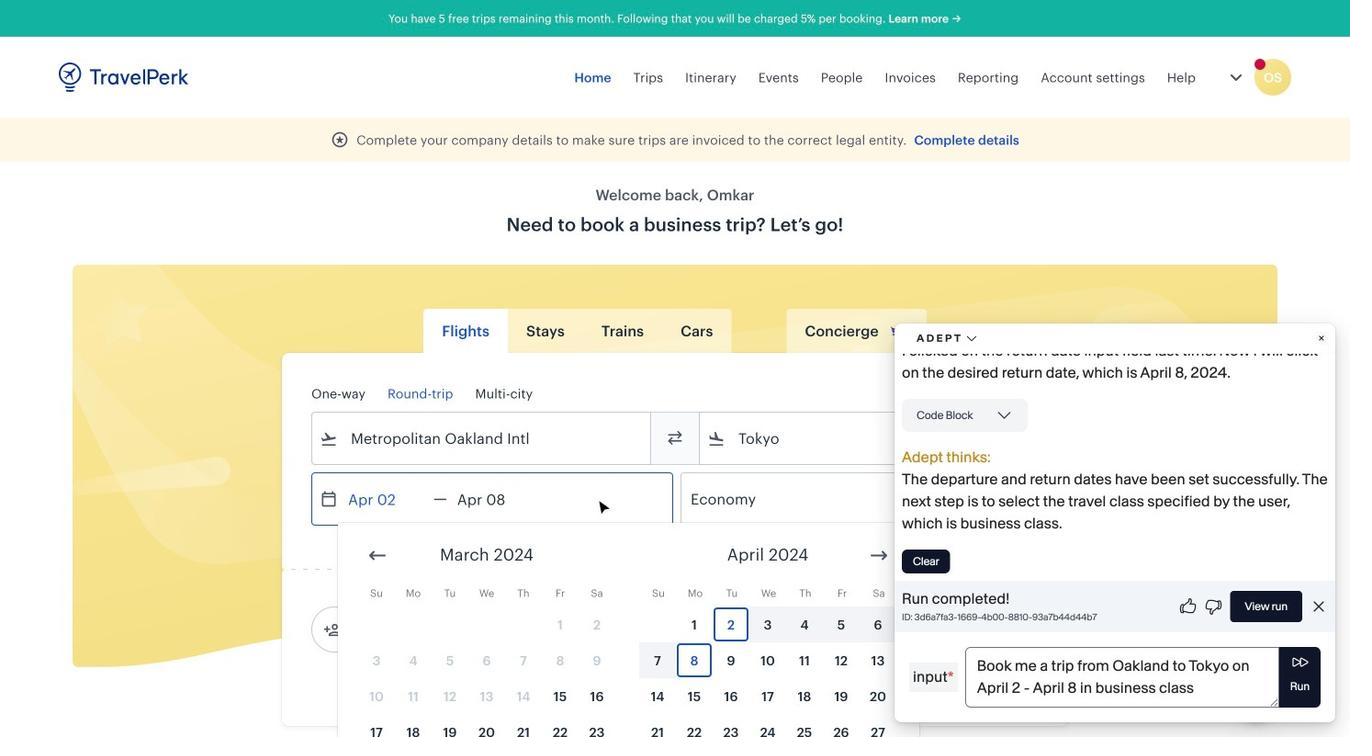 Task type: locate. For each thing, give the bounding box(es) containing it.
move forward to switch to the next month. image
[[868, 544, 890, 567]]

move backward to switch to the previous month. image
[[367, 544, 389, 567]]



Task type: vqa. For each thing, say whether or not it's contained in the screenshot.
Move forward to switch to the next month. IMAGE
yes



Task type: describe. For each thing, give the bounding box(es) containing it.
To search field
[[726, 424, 1015, 453]]

Return text field
[[447, 473, 543, 525]]

calendar application
[[338, 523, 1351, 737]]

Depart text field
[[338, 473, 434, 525]]

From search field
[[338, 424, 627, 453]]



